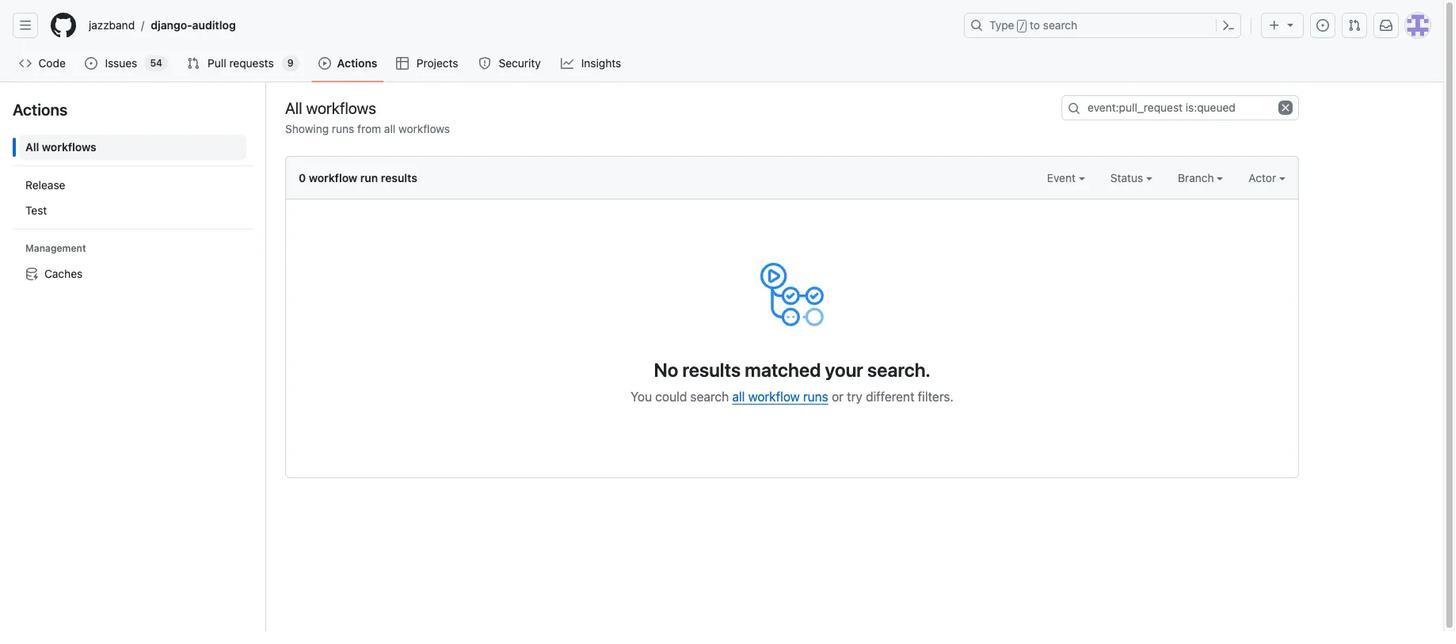 Task type: describe. For each thing, give the bounding box(es) containing it.
git pull request image
[[187, 57, 200, 70]]

1 horizontal spatial all workflows
[[285, 99, 376, 117]]

all workflows link
[[19, 135, 246, 160]]

Filter workflow runs search field
[[1062, 95, 1300, 120]]

test link
[[19, 198, 246, 224]]

requests
[[229, 56, 274, 70]]

django-
[[151, 18, 192, 32]]

type / to search
[[990, 18, 1078, 32]]

type
[[990, 18, 1015, 32]]

0 vertical spatial runs
[[332, 122, 355, 136]]

auditlog
[[192, 18, 236, 32]]

pull
[[208, 56, 226, 70]]

all workflow runs link
[[733, 390, 829, 404]]

event button
[[1048, 170, 1086, 186]]

list containing all workflows
[[13, 128, 253, 293]]

jazzband / django-auditlog
[[89, 18, 236, 32]]

could
[[656, 390, 687, 404]]

to
[[1030, 18, 1041, 32]]

test
[[25, 204, 47, 217]]

jazzband link
[[82, 13, 141, 38]]

search.
[[868, 359, 931, 381]]

table image
[[397, 57, 409, 70]]

/ for type
[[1020, 21, 1026, 32]]

filters.
[[918, 390, 954, 404]]

git pull request image
[[1349, 19, 1362, 32]]

event
[[1048, 171, 1079, 185]]

0 horizontal spatial all workflows
[[25, 140, 96, 154]]

release
[[25, 178, 65, 192]]

shield image
[[479, 57, 491, 70]]

try
[[847, 390, 863, 404]]

showing
[[285, 122, 329, 136]]

security link
[[472, 52, 549, 75]]

homepage image
[[51, 13, 76, 38]]

54
[[150, 57, 162, 69]]

0 horizontal spatial actions
[[13, 101, 68, 119]]

search image
[[1068, 102, 1081, 115]]

filter workflows element
[[19, 173, 246, 224]]

0 horizontal spatial results
[[381, 171, 418, 185]]

clear filters image
[[1279, 101, 1293, 115]]

management
[[25, 243, 86, 254]]

code
[[38, 56, 66, 70]]

projects
[[417, 56, 459, 70]]

1 horizontal spatial actions
[[337, 56, 378, 70]]

all inside 'all workflows' link
[[25, 140, 39, 154]]

status
[[1111, 171, 1147, 185]]

no results matched your search.
[[654, 359, 931, 381]]

issues
[[105, 56, 137, 70]]

actor button
[[1249, 170, 1286, 186]]

github actions image
[[761, 263, 824, 327]]

showing runs from all workflows
[[285, 122, 450, 136]]

plus image
[[1269, 19, 1282, 32]]



Task type: vqa. For each thing, say whether or not it's contained in the screenshot.
Container
no



Task type: locate. For each thing, give the bounding box(es) containing it.
runs left or
[[804, 390, 829, 404]]

/ inside jazzband / django-auditlog
[[141, 19, 144, 32]]

actions right play icon
[[337, 56, 378, 70]]

workflow
[[309, 171, 358, 185], [749, 390, 800, 404]]

results right run
[[381, 171, 418, 185]]

0 vertical spatial workflows
[[306, 99, 376, 117]]

workflow down matched
[[749, 390, 800, 404]]

all for workflow
[[733, 390, 745, 404]]

1 vertical spatial all workflows
[[25, 140, 96, 154]]

workflows inside 'all workflows' link
[[42, 140, 96, 154]]

9
[[288, 57, 294, 69]]

0 vertical spatial all
[[384, 122, 396, 136]]

1 vertical spatial all
[[733, 390, 745, 404]]

you
[[631, 390, 652, 404]]

django-auditlog link
[[144, 13, 242, 38]]

runs left from
[[332, 122, 355, 136]]

pull requests
[[208, 56, 274, 70]]

1 vertical spatial search
[[691, 390, 729, 404]]

matched
[[745, 359, 821, 381]]

results right no
[[683, 359, 741, 381]]

1 horizontal spatial search
[[1044, 18, 1078, 32]]

workflows
[[306, 99, 376, 117], [399, 122, 450, 136], [42, 140, 96, 154]]

list
[[82, 13, 955, 38], [13, 128, 253, 293]]

you could search all workflow runs or try different filters.
[[631, 390, 954, 404]]

branch
[[1179, 171, 1218, 185]]

1 vertical spatial workflow
[[749, 390, 800, 404]]

run
[[360, 171, 378, 185]]

no
[[654, 359, 679, 381]]

play image
[[318, 57, 331, 70]]

different
[[866, 390, 915, 404]]

1 vertical spatial list
[[13, 128, 253, 293]]

0
[[299, 171, 306, 185]]

/ left django-
[[141, 19, 144, 32]]

or
[[832, 390, 844, 404]]

1 horizontal spatial results
[[683, 359, 741, 381]]

all down matched
[[733, 390, 745, 404]]

actions
[[337, 56, 378, 70], [13, 101, 68, 119]]

runs
[[332, 122, 355, 136], [804, 390, 829, 404]]

list containing jazzband
[[82, 13, 955, 38]]

caches link
[[19, 262, 246, 287]]

issue opened image
[[85, 57, 98, 70]]

0 horizontal spatial all
[[25, 140, 39, 154]]

workflow right 0
[[309, 171, 358, 185]]

all
[[285, 99, 302, 117], [25, 140, 39, 154]]

1 horizontal spatial all
[[285, 99, 302, 117]]

notifications image
[[1381, 19, 1393, 32]]

0 vertical spatial all
[[285, 99, 302, 117]]

all up showing at top
[[285, 99, 302, 117]]

code link
[[13, 52, 72, 75]]

1 horizontal spatial runs
[[804, 390, 829, 404]]

projects link
[[390, 52, 466, 75]]

1 vertical spatial workflows
[[399, 122, 450, 136]]

command palette image
[[1223, 19, 1236, 32]]

workflows right from
[[399, 122, 450, 136]]

triangle down image
[[1285, 18, 1297, 31]]

2 vertical spatial workflows
[[42, 140, 96, 154]]

issue opened image
[[1317, 19, 1330, 32]]

all up release
[[25, 140, 39, 154]]

all
[[384, 122, 396, 136], [733, 390, 745, 404]]

actions down code link
[[13, 101, 68, 119]]

0 vertical spatial list
[[82, 13, 955, 38]]

0 vertical spatial all workflows
[[285, 99, 376, 117]]

caches
[[44, 267, 83, 281]]

0 workflow run results
[[299, 171, 418, 185]]

workflows up the showing runs from all workflows
[[306, 99, 376, 117]]

/ left to
[[1020, 21, 1026, 32]]

None search field
[[1062, 95, 1300, 120]]

/
[[141, 19, 144, 32], [1020, 21, 1026, 32]]

search right could
[[691, 390, 729, 404]]

/ for jazzband
[[141, 19, 144, 32]]

0 horizontal spatial search
[[691, 390, 729, 404]]

insights link
[[555, 52, 629, 75]]

workflows up release
[[42, 140, 96, 154]]

all right from
[[384, 122, 396, 136]]

0 vertical spatial workflow
[[309, 171, 358, 185]]

from
[[357, 122, 381, 136]]

0 vertical spatial results
[[381, 171, 418, 185]]

0 horizontal spatial runs
[[332, 122, 355, 136]]

0 vertical spatial search
[[1044, 18, 1078, 32]]

jazzband
[[89, 18, 135, 32]]

1 vertical spatial runs
[[804, 390, 829, 404]]

0 vertical spatial actions
[[337, 56, 378, 70]]

security
[[499, 56, 541, 70]]

0 horizontal spatial workflows
[[42, 140, 96, 154]]

1 vertical spatial results
[[683, 359, 741, 381]]

actions link
[[312, 52, 384, 75]]

graph image
[[561, 57, 574, 70]]

all workflows up release
[[25, 140, 96, 154]]

1 vertical spatial actions
[[13, 101, 68, 119]]

/ inside type / to search
[[1020, 21, 1026, 32]]

status button
[[1111, 170, 1153, 186]]

0 horizontal spatial /
[[141, 19, 144, 32]]

release link
[[19, 173, 246, 198]]

your
[[826, 359, 864, 381]]

1 horizontal spatial workflow
[[749, 390, 800, 404]]

1 horizontal spatial all
[[733, 390, 745, 404]]

all workflows up showing at top
[[285, 99, 376, 117]]

search
[[1044, 18, 1078, 32], [691, 390, 729, 404]]

all workflows
[[285, 99, 376, 117], [25, 140, 96, 154]]

2 horizontal spatial workflows
[[399, 122, 450, 136]]

search right to
[[1044, 18, 1078, 32]]

code image
[[19, 57, 32, 70]]

1 vertical spatial all
[[25, 140, 39, 154]]

1 horizontal spatial /
[[1020, 21, 1026, 32]]

results
[[381, 171, 418, 185], [683, 359, 741, 381]]

insights
[[582, 56, 622, 70]]

all for workflows
[[384, 122, 396, 136]]

0 horizontal spatial all
[[384, 122, 396, 136]]

1 horizontal spatial workflows
[[306, 99, 376, 117]]

actor
[[1249, 171, 1280, 185]]

0 horizontal spatial workflow
[[309, 171, 358, 185]]



